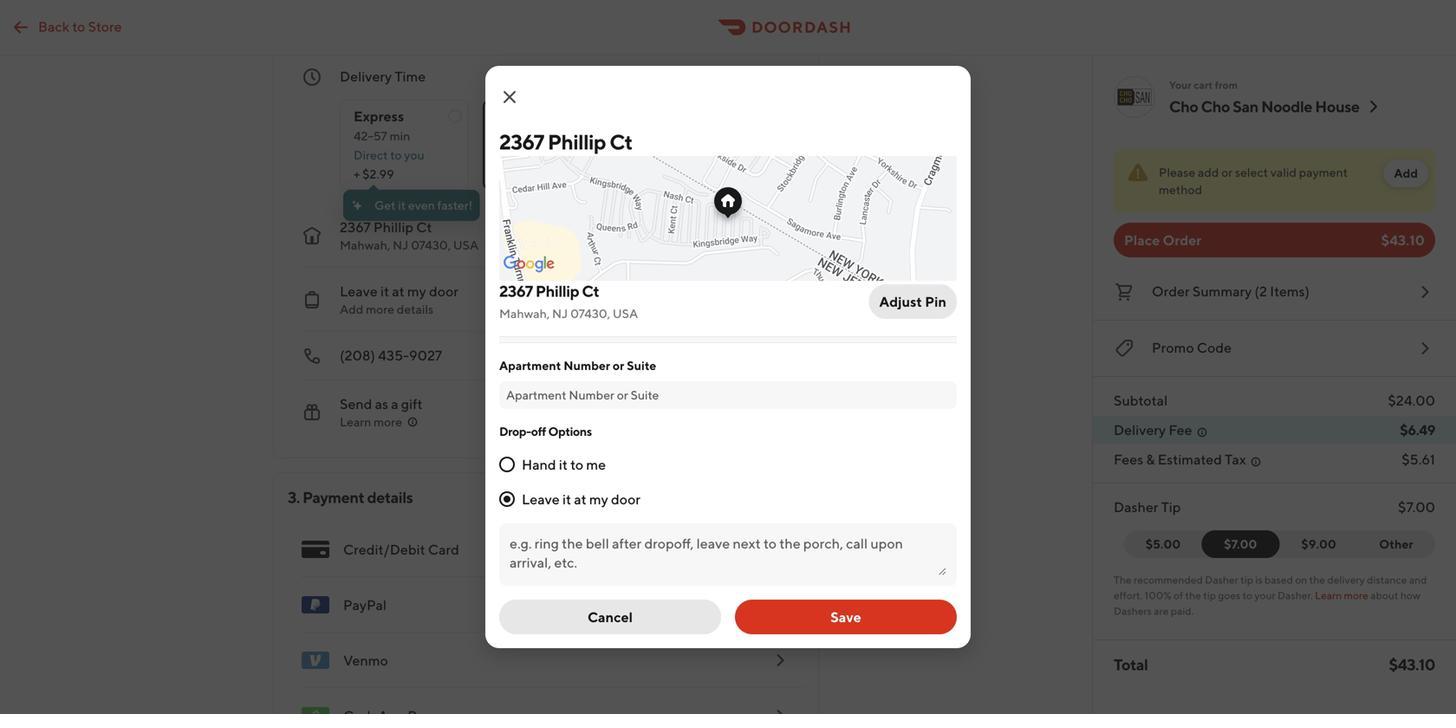 Task type: vqa. For each thing, say whether or not it's contained in the screenshot.
Caramel in the left of the page
no



Task type: describe. For each thing, give the bounding box(es) containing it.
total
[[1114, 655, 1148, 674]]

tip
[[1161, 499, 1181, 515]]

cancel
[[588, 609, 633, 625]]

are
[[1154, 605, 1169, 617]]

3. payment details
[[288, 488, 413, 507]]

it for hand it to me
[[559, 456, 568, 473]]

about how dashers are paid.
[[1114, 589, 1421, 617]]

2 cho from the left
[[1201, 97, 1230, 116]]

drop-
[[499, 424, 531, 439]]

powered by google image
[[504, 256, 555, 273]]

back
[[38, 18, 69, 35]]

more inside button
[[374, 415, 402, 429]]

2367 phillip ct mahwah,  nj 07430,  usa
[[340, 219, 479, 252]]

get it even faster! tooltip
[[343, 185, 480, 221]]

phillip for 2367 phillip ct
[[548, 130, 606, 154]]

door for leave it at my door add more details
[[429, 283, 459, 299]]

store
[[88, 18, 122, 35]]

100%
[[1145, 589, 1172, 602]]

$6.49
[[1400, 422, 1435, 438]]

drop-off options
[[499, 424, 592, 439]]

order summary (2 items)
[[1152, 283, 1310, 299]]

ct for 2367 phillip ct
[[610, 130, 633, 154]]

cancel button
[[499, 600, 721, 634]]

9027
[[409, 347, 442, 364]]

place
[[1124, 232, 1160, 248]]

fee
[[1169, 422, 1192, 438]]

san
[[1233, 97, 1259, 116]]

promo code button
[[1114, 335, 1435, 362]]

delivery time
[[340, 68, 426, 85]]

my for leave it at my door
[[589, 491, 608, 508]]

apartment number or suite
[[499, 358, 656, 373]]

suite
[[627, 358, 656, 373]]

send
[[340, 396, 372, 412]]

distance
[[1367, 574, 1407, 586]]

pin
[[925, 293, 947, 310]]

(208) 435-9027
[[340, 347, 442, 364]]

e.g. ring the bell after dropoff, leave next to the porch, call upon arrival, etc.

Do not add order changes or requests here. text field
[[510, 534, 947, 576]]

Apartment Number or Suite text field
[[506, 387, 950, 404]]

direct
[[354, 148, 388, 162]]

2 vertical spatial more
[[1344, 589, 1369, 602]]

card
[[428, 541, 459, 558]]

ct for 2367 phillip ct mahwah, nj 07430, usa
[[582, 282, 599, 300]]

credit/debit card
[[343, 541, 459, 558]]

1 horizontal spatial learn
[[1315, 589, 1342, 602]]

learn more inside button
[[340, 415, 402, 429]]

it for leave it at my door
[[563, 491, 571, 508]]

42–57
[[354, 129, 387, 143]]

fees
[[1114, 451, 1143, 468]]

add inside button
[[1394, 166, 1418, 180]]

+
[[354, 167, 360, 181]]

select
[[1235, 165, 1268, 179]]

dasher tip
[[1114, 499, 1181, 515]]

learn more link
[[1315, 589, 1369, 602]]

credit/debit
[[343, 541, 425, 558]]

Other button
[[1357, 530, 1435, 558]]

close image
[[499, 87, 520, 107]]

add inside the leave it at my door add more details
[[340, 302, 363, 316]]

summary
[[1193, 283, 1252, 299]]

house
[[1315, 97, 1360, 116]]

0 horizontal spatial the
[[1185, 589, 1201, 602]]

$5.61
[[1402, 451, 1435, 468]]

phillip for 2367 phillip ct mahwah, nj 07430, usa
[[536, 282, 579, 300]]

your cart from
[[1169, 79, 1238, 91]]

1 vertical spatial details
[[367, 488, 413, 507]]

to right back
[[72, 18, 85, 35]]

at for leave it at my door add more details
[[392, 283, 405, 299]]

nj for 2367 phillip ct mahwah, nj 07430, usa
[[552, 306, 568, 321]]

$9.00
[[1301, 537, 1336, 551]]

get
[[374, 198, 396, 212]]

dasher.
[[1278, 589, 1313, 602]]

$2.99
[[362, 167, 394, 181]]

map region
[[299, 125, 965, 347]]

(208) 435-9027 button
[[288, 332, 791, 381]]

paid.
[[1171, 605, 1194, 617]]

it for leave it at my door add more details
[[380, 283, 389, 299]]

add new payment method button
[[288, 688, 804, 714]]

valid
[[1271, 165, 1297, 179]]

2367 for 2367 phillip ct mahwah,  nj 07430,  usa
[[340, 219, 371, 235]]

back to store link
[[0, 10, 132, 45]]

at for leave it at my door
[[574, 491, 587, 508]]

as
[[375, 396, 388, 412]]

of
[[1174, 589, 1183, 602]]

subtotal
[[1114, 392, 1168, 409]]

delivery for delivery
[[1114, 422, 1166, 438]]

1 vertical spatial tip
[[1203, 589, 1216, 602]]

add new payment method image for paypal
[[770, 595, 791, 615]]

to inside the recommended dasher tip is based on the delivery distance and effort. 100% of the tip goes to your dasher.
[[1243, 589, 1252, 602]]

save
[[831, 609, 861, 625]]

other
[[1379, 537, 1413, 551]]

details inside the leave it at my door add more details
[[397, 302, 433, 316]]

hand it to me
[[522, 456, 606, 473]]

2367 phillip ct
[[499, 130, 633, 154]]

order summary (2 items) button
[[1114, 278, 1435, 306]]

07430, for 2367 phillip ct mahwah,  nj 07430,  usa
[[411, 238, 451, 252]]

apartment
[[499, 358, 561, 373]]

(208)
[[340, 347, 375, 364]]

tax
[[1225, 451, 1246, 468]]

even
[[408, 198, 435, 212]]

time
[[395, 68, 426, 85]]

the recommended dasher tip is based on the delivery distance and effort. 100% of the tip goes to your dasher.
[[1114, 574, 1427, 602]]

your
[[1255, 589, 1276, 602]]

add new payment method image for credit/debit card
[[770, 539, 791, 560]]

please add or select valid payment method
[[1159, 165, 1348, 197]]

estimated
[[1158, 451, 1222, 468]]

payment
[[1299, 165, 1348, 179]]

menu containing credit/debit card
[[288, 522, 804, 714]]

tip amount option group
[[1124, 530, 1435, 558]]

min for 47–62
[[533, 129, 553, 143]]

435-
[[378, 347, 409, 364]]

none radio inside express option group
[[340, 100, 469, 190]]

how
[[1401, 589, 1421, 602]]

goes
[[1218, 589, 1241, 602]]

leave for leave it at my door add more details
[[340, 283, 378, 299]]



Task type: locate. For each thing, give the bounding box(es) containing it.
leave up (208)
[[340, 283, 378, 299]]

phillip
[[548, 130, 606, 154], [373, 219, 414, 235], [536, 282, 579, 300]]

0 vertical spatial $43.10
[[1381, 232, 1425, 248]]

at down me
[[574, 491, 587, 508]]

0 horizontal spatial learn more
[[340, 415, 402, 429]]

1 vertical spatial learn
[[1315, 589, 1342, 602]]

1 horizontal spatial dasher
[[1205, 574, 1239, 586]]

1 horizontal spatial my
[[589, 491, 608, 508]]

07430, inside the "2367 phillip ct mahwah,  nj 07430,  usa"
[[411, 238, 451, 252]]

0 horizontal spatial usa
[[453, 238, 479, 252]]

mahwah, inside 2367 phillip ct mahwah, nj 07430, usa
[[499, 306, 550, 321]]

0 horizontal spatial tip
[[1203, 589, 1216, 602]]

0 vertical spatial leave
[[340, 283, 378, 299]]

usa inside the "2367 phillip ct mahwah,  nj 07430,  usa"
[[453, 238, 479, 252]]

code
[[1197, 339, 1232, 356]]

0 horizontal spatial mahwah,
[[340, 238, 390, 252]]

phillip inside the "2367 phillip ct mahwah,  nj 07430,  usa"
[[373, 219, 414, 235]]

3. payment
[[288, 488, 364, 507]]

add new payment method image
[[770, 650, 791, 671], [770, 706, 791, 714]]

$43.10
[[1381, 232, 1425, 248], [1389, 655, 1435, 674]]

usa
[[453, 238, 479, 252], [613, 306, 638, 321]]

details up "credit/debit"
[[367, 488, 413, 507]]

leave
[[340, 283, 378, 299], [522, 491, 560, 508]]

delivery down subtotal at bottom
[[1114, 422, 1166, 438]]

0 horizontal spatial learn
[[340, 415, 371, 429]]

tip left goes
[[1203, 589, 1216, 602]]

0 vertical spatial or
[[1222, 165, 1233, 179]]

delivery
[[1327, 574, 1365, 586]]

learn more down send as a gift
[[340, 415, 402, 429]]

learn down delivery
[[1315, 589, 1342, 602]]

0 vertical spatial usa
[[453, 238, 479, 252]]

1 vertical spatial 2367
[[340, 219, 371, 235]]

Leave it at my door radio
[[499, 491, 515, 507]]

it right get
[[398, 198, 406, 212]]

my down me
[[589, 491, 608, 508]]

07430, down the get it even faster!
[[411, 238, 451, 252]]

cho down from
[[1201, 97, 1230, 116]]

1 vertical spatial at
[[574, 491, 587, 508]]

back to store
[[38, 18, 122, 35]]

it inside the leave it at my door add more details
[[380, 283, 389, 299]]

cho cho san noodle house link
[[1169, 96, 1384, 117]]

$7.00 button
[[1202, 530, 1280, 558]]

it right "hand"
[[559, 456, 568, 473]]

1 horizontal spatial the
[[1309, 574, 1325, 586]]

nj for 2367 phillip ct mahwah,  nj 07430,  usa
[[393, 238, 409, 252]]

1 horizontal spatial ct
[[582, 282, 599, 300]]

1 vertical spatial add new payment method image
[[770, 595, 791, 615]]

07430, for 2367 phillip ct mahwah, nj 07430, usa
[[570, 306, 610, 321]]

1 vertical spatial phillip
[[373, 219, 414, 235]]

the right on
[[1309, 574, 1325, 586]]

0 horizontal spatial ct
[[416, 219, 432, 235]]

delivery for delivery time
[[340, 68, 392, 85]]

more
[[366, 302, 394, 316], [374, 415, 402, 429], [1344, 589, 1369, 602]]

noodle
[[1261, 97, 1312, 116]]

cho
[[1169, 97, 1198, 116], [1201, 97, 1230, 116]]

ct for 2367 phillip ct mahwah,  nj 07430,  usa
[[416, 219, 432, 235]]

or for suite
[[613, 358, 624, 373]]

add
[[1394, 166, 1418, 180], [340, 302, 363, 316]]

about
[[1371, 589, 1399, 602]]

dasher
[[1114, 499, 1158, 515], [1205, 574, 1239, 586]]

$5.00 button
[[1124, 530, 1213, 558]]

leave for leave it at my door
[[522, 491, 560, 508]]

2 add new payment method image from the top
[[770, 595, 791, 615]]

my down the "2367 phillip ct mahwah,  nj 07430,  usa"
[[407, 283, 426, 299]]

47–62 min
[[497, 129, 553, 143]]

learn inside button
[[340, 415, 371, 429]]

0 horizontal spatial door
[[429, 283, 459, 299]]

$7.00 up is at the right bottom
[[1224, 537, 1257, 551]]

venmo
[[343, 652, 388, 669]]

dasher up goes
[[1205, 574, 1239, 586]]

express
[[354, 108, 404, 124]]

it down the "2367 phillip ct mahwah,  nj 07430,  usa"
[[380, 283, 389, 299]]

$43.10 down add button
[[1381, 232, 1425, 248]]

learn down send
[[340, 415, 371, 429]]

nj
[[393, 238, 409, 252], [552, 306, 568, 321]]

0 vertical spatial order
[[1163, 232, 1202, 248]]

ct inside the "2367 phillip ct mahwah,  nj 07430,  usa"
[[416, 219, 432, 235]]

1 vertical spatial dasher
[[1205, 574, 1239, 586]]

mahwah, for 2367 phillip ct mahwah,  nj 07430,  usa
[[340, 238, 390, 252]]

$43.10 down how
[[1389, 655, 1435, 674]]

0 horizontal spatial leave
[[340, 283, 378, 299]]

1 cho from the left
[[1169, 97, 1198, 116]]

0 vertical spatial more
[[366, 302, 394, 316]]

$7.00
[[1398, 499, 1435, 515], [1224, 537, 1257, 551]]

1 add new payment method image from the top
[[770, 650, 791, 671]]

ct inside 2367 phillip ct mahwah, nj 07430, usa
[[582, 282, 599, 300]]

2 horizontal spatial ct
[[610, 130, 633, 154]]

0 vertical spatial 07430,
[[411, 238, 451, 252]]

0 horizontal spatial 07430,
[[411, 238, 451, 252]]

1 horizontal spatial leave
[[522, 491, 560, 508]]

min inside "radio"
[[533, 129, 553, 143]]

options
[[548, 424, 592, 439]]

&
[[1146, 451, 1155, 468]]

1 vertical spatial my
[[589, 491, 608, 508]]

is
[[1256, 574, 1263, 586]]

1 horizontal spatial usa
[[613, 306, 638, 321]]

1 horizontal spatial min
[[533, 129, 553, 143]]

1 horizontal spatial $7.00
[[1398, 499, 1435, 515]]

2367 for 2367 phillip ct mahwah, nj 07430, usa
[[499, 282, 533, 300]]

$7.00 up other
[[1398, 499, 1435, 515]]

it
[[398, 198, 406, 212], [380, 283, 389, 299], [559, 456, 568, 473], [563, 491, 571, 508]]

07430, inside 2367 phillip ct mahwah, nj 07430, usa
[[570, 306, 610, 321]]

1 vertical spatial more
[[374, 415, 402, 429]]

dasher inside the recommended dasher tip is based on the delivery distance and effort. 100% of the tip goes to your dasher.
[[1205, 574, 1239, 586]]

nj up (208) 435-9027 button
[[552, 306, 568, 321]]

my for leave it at my door add more details
[[407, 283, 426, 299]]

0 vertical spatial mahwah,
[[340, 238, 390, 252]]

tip left is at the right bottom
[[1241, 574, 1253, 586]]

0 vertical spatial $7.00
[[1398, 499, 1435, 515]]

1 horizontal spatial door
[[611, 491, 641, 508]]

or for select
[[1222, 165, 1233, 179]]

0 horizontal spatial $7.00
[[1224, 537, 1257, 551]]

you
[[404, 148, 424, 162]]

place order
[[1124, 232, 1202, 248]]

$7.00 inside button
[[1224, 537, 1257, 551]]

status
[[1114, 149, 1435, 212]]

door inside the leave it at my door add more details
[[429, 283, 459, 299]]

2 min from the left
[[533, 129, 553, 143]]

1 vertical spatial nj
[[552, 306, 568, 321]]

to
[[72, 18, 85, 35], [390, 148, 402, 162], [570, 456, 584, 473], [1243, 589, 1252, 602]]

ct
[[610, 130, 633, 154], [416, 219, 432, 235], [582, 282, 599, 300]]

to left you
[[390, 148, 402, 162]]

0 vertical spatial add new payment method image
[[770, 539, 791, 560]]

1 horizontal spatial at
[[574, 491, 587, 508]]

delivery
[[340, 68, 392, 85], [1114, 422, 1166, 438]]

min for 42–57
[[390, 129, 410, 143]]

1 vertical spatial door
[[611, 491, 641, 508]]

1 vertical spatial $43.10
[[1389, 655, 1435, 674]]

menu
[[288, 522, 804, 714]]

1 vertical spatial 07430,
[[570, 306, 610, 321]]

cho cho san noodle house
[[1169, 97, 1360, 116]]

leave right leave it at my door option
[[522, 491, 560, 508]]

1 vertical spatial order
[[1152, 283, 1190, 299]]

0 horizontal spatial my
[[407, 283, 426, 299]]

on
[[1295, 574, 1307, 586]]

phillip down powered by google image
[[536, 282, 579, 300]]

door for leave it at my door
[[611, 491, 641, 508]]

1 add new payment method image from the top
[[770, 539, 791, 560]]

0 vertical spatial door
[[429, 283, 459, 299]]

0 vertical spatial learn more
[[340, 415, 402, 429]]

paypal
[[343, 597, 387, 613]]

learn more
[[340, 415, 402, 429], [1315, 589, 1369, 602]]

the right of
[[1185, 589, 1201, 602]]

phillip inside 2367 phillip ct mahwah, nj 07430, usa
[[536, 282, 579, 300]]

0 vertical spatial the
[[1309, 574, 1325, 586]]

usa up suite
[[613, 306, 638, 321]]

0 vertical spatial add
[[1394, 166, 1418, 180]]

0 vertical spatial add new payment method image
[[770, 650, 791, 671]]

leave it at my door
[[522, 491, 641, 508]]

min up you
[[390, 129, 410, 143]]

0 horizontal spatial dasher
[[1114, 499, 1158, 515]]

none radio containing express
[[340, 100, 469, 190]]

learn more down delivery
[[1315, 589, 1369, 602]]

1 vertical spatial leave
[[522, 491, 560, 508]]

fees & estimated
[[1114, 451, 1222, 468]]

1 vertical spatial learn more
[[1315, 589, 1369, 602]]

0 vertical spatial 2367
[[499, 130, 544, 154]]

delivery up express
[[340, 68, 392, 85]]

save button
[[735, 600, 957, 634]]

add right payment
[[1394, 166, 1418, 180]]

to left your
[[1243, 589, 1252, 602]]

please
[[1159, 165, 1195, 179]]

or inside please add or select valid payment method
[[1222, 165, 1233, 179]]

1 vertical spatial mahwah,
[[499, 306, 550, 321]]

None radio
[[340, 100, 469, 190]]

0 horizontal spatial at
[[392, 283, 405, 299]]

cart
[[1194, 79, 1213, 91]]

add up (208)
[[340, 302, 363, 316]]

1 min from the left
[[390, 129, 410, 143]]

1 horizontal spatial delivery
[[1114, 422, 1166, 438]]

0 vertical spatial delivery
[[340, 68, 392, 85]]

it down the hand it to me
[[563, 491, 571, 508]]

47–62
[[497, 129, 530, 143]]

dashers
[[1114, 605, 1152, 617]]

phillip right 47–62
[[548, 130, 606, 154]]

show menu image
[[302, 536, 329, 563]]

0 vertical spatial my
[[407, 283, 426, 299]]

42–57 min direct to you + $2.99
[[354, 129, 424, 181]]

mahwah, inside the "2367 phillip ct mahwah,  nj 07430,  usa"
[[340, 238, 390, 252]]

more up (208) 435-9027
[[366, 302, 394, 316]]

or left suite
[[613, 358, 624, 373]]

2 add new payment method image from the top
[[770, 706, 791, 714]]

1 vertical spatial add new payment method image
[[770, 706, 791, 714]]

adjust
[[879, 293, 922, 310]]

at inside the leave it at my door add more details
[[392, 283, 405, 299]]

order right place
[[1163, 232, 1202, 248]]

status containing please add or select valid payment method
[[1114, 149, 1435, 212]]

based
[[1265, 574, 1293, 586]]

order left summary
[[1152, 283, 1190, 299]]

add new payment method image
[[770, 539, 791, 560], [770, 595, 791, 615]]

0 vertical spatial learn
[[340, 415, 371, 429]]

method
[[1159, 182, 1202, 197]]

2 vertical spatial 2367
[[499, 282, 533, 300]]

to inside the 42–57 min direct to you + $2.99
[[390, 148, 402, 162]]

0 horizontal spatial min
[[390, 129, 410, 143]]

it inside get it even faster! tooltip
[[398, 198, 406, 212]]

add new payment method image inside button
[[770, 706, 791, 714]]

0 vertical spatial dasher
[[1114, 499, 1158, 515]]

2367 inside the "2367 phillip ct mahwah,  nj 07430,  usa"
[[340, 219, 371, 235]]

1 horizontal spatial nj
[[552, 306, 568, 321]]

1 vertical spatial ct
[[416, 219, 432, 235]]

me
[[586, 456, 606, 473]]

or right add
[[1222, 165, 1233, 179]]

1 horizontal spatial cho
[[1201, 97, 1230, 116]]

nj inside 2367 phillip ct mahwah, nj 07430, usa
[[552, 306, 568, 321]]

(2
[[1255, 283, 1267, 299]]

2367
[[499, 130, 544, 154], [340, 219, 371, 235], [499, 282, 533, 300]]

2367 phillip ct mahwah, nj 07430, usa
[[499, 282, 638, 321]]

0 vertical spatial at
[[392, 283, 405, 299]]

0 vertical spatial ct
[[610, 130, 633, 154]]

dasher left tip
[[1114, 499, 1158, 515]]

usa for 2367 phillip ct mahwah,  nj 07430,  usa
[[453, 238, 479, 252]]

a
[[391, 396, 398, 412]]

from
[[1215, 79, 1238, 91]]

get it even faster!
[[374, 198, 473, 212]]

nj inside the "2367 phillip ct mahwah,  nj 07430,  usa"
[[393, 238, 409, 252]]

promo
[[1152, 339, 1194, 356]]

details up 9027
[[397, 302, 433, 316]]

47–62 min radio
[[483, 100, 612, 190]]

promo code
[[1152, 339, 1232, 356]]

more down as
[[374, 415, 402, 429]]

leave inside the leave it at my door add more details
[[340, 283, 378, 299]]

learn more button
[[340, 413, 420, 431]]

mahwah, up (208) 435-9027 button
[[499, 306, 550, 321]]

mahwah, for 2367 phillip ct mahwah, nj 07430, usa
[[499, 306, 550, 321]]

none radio inside express option group
[[626, 100, 789, 190]]

1 vertical spatial or
[[613, 358, 624, 373]]

recommended
[[1134, 574, 1203, 586]]

mahwah, down get
[[340, 238, 390, 252]]

min right 47–62
[[533, 129, 553, 143]]

to left me
[[570, 456, 584, 473]]

1 vertical spatial delivery
[[1114, 422, 1166, 438]]

0 horizontal spatial add
[[340, 302, 363, 316]]

0 horizontal spatial cho
[[1169, 97, 1198, 116]]

usa down faster!
[[453, 238, 479, 252]]

$9.00 button
[[1269, 530, 1358, 558]]

2367 for 2367 phillip ct
[[499, 130, 544, 154]]

2 vertical spatial phillip
[[536, 282, 579, 300]]

1 horizontal spatial 07430,
[[570, 306, 610, 321]]

07430, up the number
[[570, 306, 610, 321]]

usa inside 2367 phillip ct mahwah, nj 07430, usa
[[613, 306, 638, 321]]

phillip for 2367 phillip ct mahwah,  nj 07430,  usa
[[373, 219, 414, 235]]

1 horizontal spatial learn more
[[1315, 589, 1369, 602]]

1 horizontal spatial add
[[1394, 166, 1418, 180]]

1 vertical spatial the
[[1185, 589, 1201, 602]]

at down the "2367 phillip ct mahwah,  nj 07430,  usa"
[[392, 283, 405, 299]]

1 horizontal spatial or
[[1222, 165, 1233, 179]]

1 horizontal spatial tip
[[1241, 574, 1253, 586]]

0 vertical spatial phillip
[[548, 130, 606, 154]]

None radio
[[626, 100, 789, 190]]

1 vertical spatial $7.00
[[1224, 537, 1257, 551]]

express option group
[[340, 86, 791, 190]]

0 vertical spatial nj
[[393, 238, 409, 252]]

usa for 2367 phillip ct mahwah, nj 07430, usa
[[613, 306, 638, 321]]

tip
[[1241, 574, 1253, 586], [1203, 589, 1216, 602]]

more inside the leave it at my door add more details
[[366, 302, 394, 316]]

more down delivery
[[1344, 589, 1369, 602]]

phillip down get
[[373, 219, 414, 235]]

2367 inside 2367 phillip ct mahwah, nj 07430, usa
[[499, 282, 533, 300]]

1 vertical spatial add
[[340, 302, 363, 316]]

0 vertical spatial tip
[[1241, 574, 1253, 586]]

add button
[[1384, 159, 1428, 187]]

07430,
[[411, 238, 451, 252], [570, 306, 610, 321]]

cho down your
[[1169, 97, 1198, 116]]

the
[[1114, 574, 1132, 586]]

Hand it to me radio
[[499, 457, 515, 472]]

my inside the leave it at my door add more details
[[407, 283, 426, 299]]

order inside button
[[1152, 283, 1190, 299]]

0 horizontal spatial nj
[[393, 238, 409, 252]]

1 horizontal spatial mahwah,
[[499, 306, 550, 321]]

number
[[564, 358, 610, 373]]

add
[[1198, 165, 1219, 179]]

1 vertical spatial usa
[[613, 306, 638, 321]]

0 horizontal spatial delivery
[[340, 68, 392, 85]]

0 horizontal spatial or
[[613, 358, 624, 373]]

adjust pin button
[[869, 284, 957, 319]]

at
[[392, 283, 405, 299], [574, 491, 587, 508]]

your
[[1169, 79, 1192, 91]]

nj down get
[[393, 238, 409, 252]]

2 vertical spatial ct
[[582, 282, 599, 300]]

adjust pin
[[879, 293, 947, 310]]

0 vertical spatial details
[[397, 302, 433, 316]]

min inside the 42–57 min direct to you + $2.99
[[390, 129, 410, 143]]

off
[[531, 424, 546, 439]]

it for get it even faster!
[[398, 198, 406, 212]]



